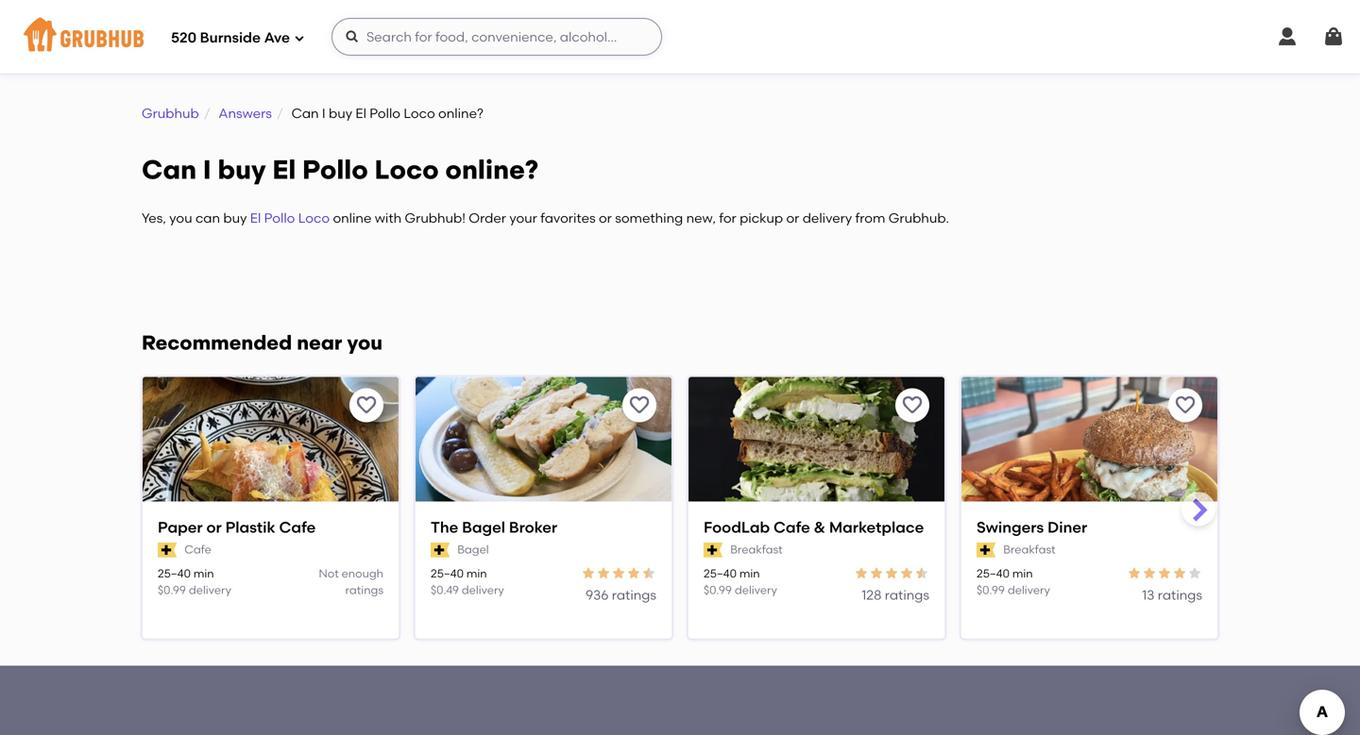Task type: describe. For each thing, give the bounding box(es) containing it.
foodlab
[[704, 519, 770, 537]]

plastik
[[225, 519, 276, 537]]

the bagel broker logo image
[[416, 377, 672, 504]]

marketplace
[[829, 519, 924, 537]]

delivery for foodlab cafe & marketplace
[[735, 584, 777, 597]]

0 vertical spatial can i buy el pollo loco online?
[[291, 105, 484, 121]]

delivery left from
[[803, 210, 852, 226]]

3 save this restaurant image from the left
[[1174, 394, 1197, 417]]

el pollo loco link
[[250, 210, 330, 226]]

ratings for foodlab cafe & marketplace
[[885, 587, 930, 604]]

not
[[319, 567, 339, 581]]

paper or plastik cafe
[[158, 519, 316, 537]]

128 ratings
[[862, 587, 930, 604]]

your
[[509, 210, 537, 226]]

for
[[719, 210, 737, 226]]

delivery for swingers diner
[[1008, 584, 1050, 597]]

1 vertical spatial buy
[[218, 154, 266, 185]]

0 horizontal spatial you
[[169, 210, 192, 226]]

2 horizontal spatial cafe
[[774, 519, 810, 537]]

near
[[297, 331, 342, 355]]

&
[[814, 519, 826, 537]]

1 vertical spatial online?
[[445, 154, 538, 185]]

subscription pass image for the
[[431, 543, 450, 558]]

grubhub
[[142, 105, 199, 121]]

0 vertical spatial loco
[[404, 105, 435, 121]]

with
[[375, 210, 402, 226]]

$0.99 for swingers diner
[[977, 584, 1005, 597]]

ave
[[264, 29, 290, 46]]

0 horizontal spatial svg image
[[294, 33, 305, 44]]

save this restaurant image for marketplace
[[901, 394, 924, 417]]

ratings for swingers diner
[[1158, 587, 1203, 604]]

0 horizontal spatial cafe
[[184, 543, 211, 557]]

subscription pass image for foodlab
[[704, 543, 723, 558]]

min for the
[[466, 567, 487, 581]]

$0.99 for paper or plastik cafe
[[158, 584, 186, 597]]

order
[[469, 210, 506, 226]]

enough
[[342, 567, 384, 581]]

something
[[615, 210, 683, 226]]

1 vertical spatial can i buy el pollo loco online?
[[142, 154, 538, 185]]

foodlab cafe & marketplace logo image
[[689, 377, 945, 504]]

1 horizontal spatial i
[[322, 105, 326, 121]]

grubhub link
[[142, 105, 199, 121]]

25–40 for paper
[[158, 567, 191, 581]]

paper or plastik cafe link
[[158, 517, 384, 539]]

burnside
[[200, 29, 261, 46]]

1 vertical spatial loco
[[375, 154, 439, 185]]

save this restaurant button for broker
[[623, 389, 657, 423]]

1 vertical spatial el
[[272, 154, 296, 185]]

breakfast for foodlab
[[730, 543, 783, 557]]

2 horizontal spatial svg image
[[1276, 26, 1299, 48]]

min for foodlab
[[739, 567, 760, 581]]

foodlab cafe & marketplace link
[[704, 517, 930, 539]]

1 vertical spatial bagel
[[457, 543, 489, 557]]

1 horizontal spatial cafe
[[279, 519, 316, 537]]

save this restaurant button for &
[[896, 389, 930, 423]]

520 burnside ave
[[171, 29, 290, 46]]

0 vertical spatial online?
[[438, 105, 484, 121]]

paper or plastik cafe logo image
[[143, 377, 399, 504]]

1 vertical spatial you
[[347, 331, 383, 355]]

Search for food, convenience, alcohol... search field
[[332, 18, 662, 56]]

delivery for the bagel broker
[[462, 584, 504, 597]]

0 vertical spatial bagel
[[462, 519, 505, 537]]

recommended
[[142, 331, 292, 355]]

0 vertical spatial buy
[[329, 105, 352, 121]]

25–40 min $0.99 delivery for paper
[[158, 567, 231, 597]]

1 vertical spatial i
[[203, 154, 211, 185]]

0 vertical spatial el
[[356, 105, 366, 121]]

2 vertical spatial loco
[[298, 210, 330, 226]]

subscription pass image
[[977, 543, 996, 558]]

1 horizontal spatial can
[[291, 105, 319, 121]]



Task type: locate. For each thing, give the bounding box(es) containing it.
2 horizontal spatial subscription pass image
[[704, 543, 723, 558]]

1 save this restaurant button from the left
[[350, 389, 384, 423]]

subscription pass image down foodlab on the bottom right
[[704, 543, 723, 558]]

0 vertical spatial you
[[169, 210, 192, 226]]

paper
[[158, 519, 203, 537]]

2 horizontal spatial or
[[786, 210, 799, 226]]

2 $0.99 from the left
[[704, 584, 732, 597]]

2 horizontal spatial save this restaurant image
[[1174, 394, 1197, 417]]

1 horizontal spatial save this restaurant image
[[901, 394, 924, 417]]

$0.99 down subscription pass image
[[977, 584, 1005, 597]]

swingers diner logo image
[[962, 377, 1218, 504]]

1 horizontal spatial breakfast
[[1003, 543, 1056, 557]]

bagel down the bagel broker
[[457, 543, 489, 557]]

or right the pickup
[[786, 210, 799, 226]]

broker
[[509, 519, 557, 537]]

can right answers link
[[291, 105, 319, 121]]

i
[[322, 105, 326, 121], [203, 154, 211, 185]]

2 min from the left
[[466, 567, 487, 581]]

the bagel broker link
[[431, 517, 657, 539]]

3 min from the left
[[739, 567, 760, 581]]

swingers diner
[[977, 519, 1087, 537]]

pollo
[[370, 105, 401, 121], [302, 154, 368, 185], [264, 210, 295, 226]]

breakfast
[[730, 543, 783, 557], [1003, 543, 1056, 557]]

4 25–40 from the left
[[977, 567, 1010, 581]]

ratings
[[345, 584, 384, 597], [612, 587, 657, 604], [885, 587, 930, 604], [1158, 587, 1203, 604]]

ratings right "128"
[[885, 587, 930, 604]]

swingers diner link
[[977, 517, 1203, 539]]

1 horizontal spatial 25–40 min $0.99 delivery
[[704, 567, 777, 597]]

min down paper
[[194, 567, 214, 581]]

save this restaurant image
[[628, 394, 651, 417]]

ratings for the bagel broker
[[612, 587, 657, 604]]

2 subscription pass image from the left
[[431, 543, 450, 558]]

min down foodlab on the bottom right
[[739, 567, 760, 581]]

0 horizontal spatial $0.99
[[158, 584, 186, 597]]

3 25–40 from the left
[[704, 567, 737, 581]]

online? up order
[[445, 154, 538, 185]]

buy
[[329, 105, 352, 121], [218, 154, 266, 185], [223, 210, 247, 226]]

delivery inside 25–40 min $0.49 delivery
[[462, 584, 504, 597]]

25–40 min $0.99 delivery for foodlab
[[704, 567, 777, 597]]

pickup
[[740, 210, 783, 226]]

not enough ratings
[[319, 567, 384, 597]]

diner
[[1048, 519, 1087, 537]]

breakfast down swingers diner
[[1003, 543, 1056, 557]]

answers link
[[219, 105, 272, 121]]

2 25–40 min $0.99 delivery from the left
[[704, 567, 777, 597]]

foodlab cafe & marketplace
[[704, 519, 924, 537]]

0 horizontal spatial can
[[142, 154, 197, 185]]

0 horizontal spatial i
[[203, 154, 211, 185]]

cafe right plastik
[[279, 519, 316, 537]]

breakfast for swingers
[[1003, 543, 1056, 557]]

2 vertical spatial el
[[250, 210, 261, 226]]

3 $0.99 from the left
[[977, 584, 1005, 597]]

recommended near you
[[142, 331, 383, 355]]

yes,
[[142, 210, 166, 226]]

min for paper
[[194, 567, 214, 581]]

25–40 down subscription pass image
[[977, 567, 1010, 581]]

25–40
[[158, 567, 191, 581], [431, 567, 464, 581], [704, 567, 737, 581], [977, 567, 1010, 581]]

or right favorites
[[599, 210, 612, 226]]

1 subscription pass image from the left
[[158, 543, 177, 558]]

0 horizontal spatial breakfast
[[730, 543, 783, 557]]

1 $0.99 from the left
[[158, 584, 186, 597]]

from
[[855, 210, 886, 226]]

svg image
[[1276, 26, 1299, 48], [345, 29, 360, 44], [294, 33, 305, 44]]

min for swingers
[[1012, 567, 1033, 581]]

2 25–40 from the left
[[431, 567, 464, 581]]

25–40 for foodlab
[[704, 567, 737, 581]]

answers
[[219, 105, 272, 121]]

cafe left &
[[774, 519, 810, 537]]

0 vertical spatial i
[[322, 105, 326, 121]]

0 horizontal spatial el
[[250, 210, 261, 226]]

936 ratings
[[586, 587, 657, 604]]

swingers
[[977, 519, 1044, 537]]

1 horizontal spatial $0.99
[[704, 584, 732, 597]]

grubhub!
[[405, 210, 466, 226]]

$0.49
[[431, 584, 459, 597]]

4 min from the left
[[1012, 567, 1033, 581]]

new,
[[686, 210, 716, 226]]

delivery down swingers diner
[[1008, 584, 1050, 597]]

4 save this restaurant button from the left
[[1169, 389, 1203, 423]]

3 subscription pass image from the left
[[704, 543, 723, 558]]

1 25–40 from the left
[[158, 567, 191, 581]]

2 horizontal spatial 25–40 min $0.99 delivery
[[977, 567, 1050, 597]]

breakfast down foodlab on the bottom right
[[730, 543, 783, 557]]

el
[[356, 105, 366, 121], [272, 154, 296, 185], [250, 210, 261, 226]]

2 vertical spatial pollo
[[264, 210, 295, 226]]

25–40 min $0.99 delivery down paper
[[158, 567, 231, 597]]

25–40 min $0.99 delivery for swingers
[[977, 567, 1050, 597]]

25–40 for the
[[431, 567, 464, 581]]

1 horizontal spatial pollo
[[302, 154, 368, 185]]

ratings down "enough"
[[345, 584, 384, 597]]

25–40 min $0.99 delivery down foodlab on the bottom right
[[704, 567, 777, 597]]

cafe
[[279, 519, 316, 537], [774, 519, 810, 537], [184, 543, 211, 557]]

bagel
[[462, 519, 505, 537], [457, 543, 489, 557]]

star icon image
[[581, 566, 596, 581], [596, 566, 611, 581], [611, 566, 626, 581], [626, 566, 641, 581], [641, 566, 657, 581], [641, 566, 657, 581], [854, 566, 869, 581], [869, 566, 884, 581], [884, 566, 899, 581], [899, 566, 914, 581], [914, 566, 930, 581], [914, 566, 930, 581], [1127, 566, 1142, 581], [1142, 566, 1157, 581], [1157, 566, 1172, 581], [1172, 566, 1187, 581], [1187, 566, 1203, 581]]

936
[[586, 587, 609, 604]]

2 save this restaurant image from the left
[[901, 394, 924, 417]]

520
[[171, 29, 197, 46]]

2 vertical spatial buy
[[223, 210, 247, 226]]

128
[[862, 587, 882, 604]]

yes, you can buy el pollo loco online with grubhub! order your favorites or something new, for pickup or delivery from grubhub.
[[142, 210, 949, 226]]

subscription pass image
[[158, 543, 177, 558], [431, 543, 450, 558], [704, 543, 723, 558]]

or right paper
[[206, 519, 222, 537]]

grubhub.
[[889, 210, 949, 226]]

can i buy el pollo loco online?
[[291, 105, 484, 121], [142, 154, 538, 185]]

1 horizontal spatial subscription pass image
[[431, 543, 450, 558]]

delivery
[[803, 210, 852, 226], [189, 584, 231, 597], [462, 584, 504, 597], [735, 584, 777, 597], [1008, 584, 1050, 597]]

i right answers link
[[322, 105, 326, 121]]

$0.99 down paper
[[158, 584, 186, 597]]

you
[[169, 210, 192, 226], [347, 331, 383, 355]]

25–40 min $0.99 delivery down subscription pass image
[[977, 567, 1050, 597]]

or
[[599, 210, 612, 226], [786, 210, 799, 226], [206, 519, 222, 537]]

25–40 down paper
[[158, 567, 191, 581]]

1 vertical spatial can
[[142, 154, 197, 185]]

subscription pass image down the
[[431, 543, 450, 558]]

25–40 min $0.49 delivery
[[431, 567, 504, 597]]

the
[[431, 519, 458, 537]]

online?
[[438, 105, 484, 121], [445, 154, 538, 185]]

1 horizontal spatial or
[[599, 210, 612, 226]]

save this restaurant button for plastik
[[350, 389, 384, 423]]

ratings right 936
[[612, 587, 657, 604]]

ratings inside the not enough ratings
[[345, 584, 384, 597]]

25–40 for swingers
[[977, 567, 1010, 581]]

1 breakfast from the left
[[730, 543, 783, 557]]

min down the bagel broker
[[466, 567, 487, 581]]

1 save this restaurant image from the left
[[355, 394, 378, 417]]

1 min from the left
[[194, 567, 214, 581]]

delivery right $0.49
[[462, 584, 504, 597]]

can
[[195, 210, 220, 226]]

online? down search for food, convenience, alcohol... search box
[[438, 105, 484, 121]]

bagel right the
[[462, 519, 505, 537]]

2 horizontal spatial el
[[356, 105, 366, 121]]

25–40 min $0.99 delivery
[[158, 567, 231, 597], [704, 567, 777, 597], [977, 567, 1050, 597]]

1 horizontal spatial you
[[347, 331, 383, 355]]

2 horizontal spatial $0.99
[[977, 584, 1005, 597]]

favorites
[[541, 210, 596, 226]]

can up the yes,
[[142, 154, 197, 185]]

i up can
[[203, 154, 211, 185]]

2 horizontal spatial pollo
[[370, 105, 401, 121]]

3 25–40 min $0.99 delivery from the left
[[977, 567, 1050, 597]]

25–40 inside 25–40 min $0.49 delivery
[[431, 567, 464, 581]]

2 save this restaurant button from the left
[[623, 389, 657, 423]]

the bagel broker
[[431, 519, 557, 537]]

1 vertical spatial pollo
[[302, 154, 368, 185]]

save this restaurant image
[[355, 394, 378, 417], [901, 394, 924, 417], [1174, 394, 1197, 417]]

0 horizontal spatial subscription pass image
[[158, 543, 177, 558]]

svg image
[[1322, 26, 1345, 48]]

delivery down foodlab on the bottom right
[[735, 584, 777, 597]]

min inside 25–40 min $0.49 delivery
[[466, 567, 487, 581]]

loco
[[404, 105, 435, 121], [375, 154, 439, 185], [298, 210, 330, 226]]

0 horizontal spatial pollo
[[264, 210, 295, 226]]

0 vertical spatial pollo
[[370, 105, 401, 121]]

25–40 down foodlab on the bottom right
[[704, 567, 737, 581]]

min down swingers diner
[[1012, 567, 1033, 581]]

$0.99 for foodlab cafe & marketplace
[[704, 584, 732, 597]]

ratings right 13
[[1158, 587, 1203, 604]]

25–40 up $0.49
[[431, 567, 464, 581]]

0 horizontal spatial or
[[206, 519, 222, 537]]

2 breakfast from the left
[[1003, 543, 1056, 557]]

cafe down paper
[[184, 543, 211, 557]]

you right the yes,
[[169, 210, 192, 226]]

1 horizontal spatial el
[[272, 154, 296, 185]]

can
[[291, 105, 319, 121], [142, 154, 197, 185]]

delivery for paper or plastik cafe
[[189, 584, 231, 597]]

0 horizontal spatial save this restaurant image
[[355, 394, 378, 417]]

0 vertical spatial can
[[291, 105, 319, 121]]

min
[[194, 567, 214, 581], [466, 567, 487, 581], [739, 567, 760, 581], [1012, 567, 1033, 581]]

$0.99
[[158, 584, 186, 597], [704, 584, 732, 597], [977, 584, 1005, 597]]

save this restaurant button
[[350, 389, 384, 423], [623, 389, 657, 423], [896, 389, 930, 423], [1169, 389, 1203, 423]]

13 ratings
[[1142, 587, 1203, 604]]

delivery down paper or plastik cafe
[[189, 584, 231, 597]]

1 horizontal spatial svg image
[[345, 29, 360, 44]]

0 horizontal spatial 25–40 min $0.99 delivery
[[158, 567, 231, 597]]

subscription pass image for paper
[[158, 543, 177, 558]]

main navigation navigation
[[0, 0, 1360, 74]]

$0.99 down foodlab on the bottom right
[[704, 584, 732, 597]]

save this restaurant image for cafe
[[355, 394, 378, 417]]

3 save this restaurant button from the left
[[896, 389, 930, 423]]

you right near
[[347, 331, 383, 355]]

13
[[1142, 587, 1155, 604]]

online
[[333, 210, 372, 226]]

subscription pass image down paper
[[158, 543, 177, 558]]

1 25–40 min $0.99 delivery from the left
[[158, 567, 231, 597]]



Task type: vqa. For each thing, say whether or not it's contained in the screenshot.
third the Save this restaurant BUTTON from the left
yes



